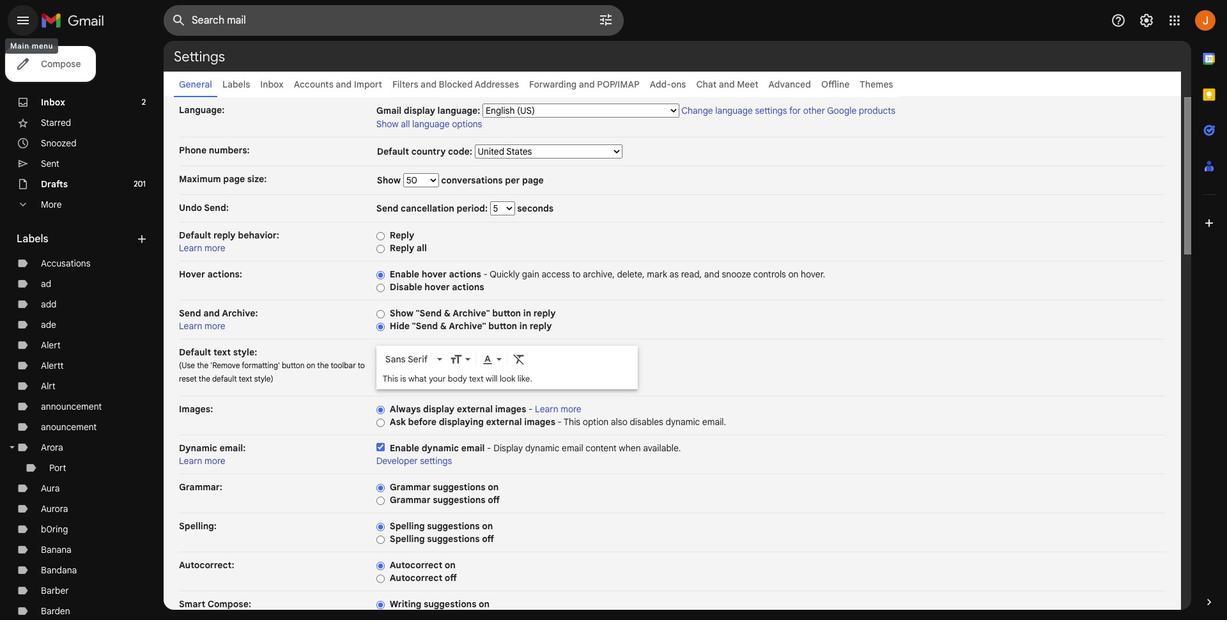 Task type: vqa. For each thing, say whether or not it's contained in the screenshot.


Task type: describe. For each thing, give the bounding box(es) containing it.
Autocorrect on radio
[[377, 561, 385, 571]]

autocorrect off
[[390, 572, 457, 584]]

numbers:
[[209, 145, 250, 156]]

delete,
[[617, 269, 645, 280]]

smart
[[179, 599, 206, 610]]

read,
[[681, 269, 702, 280]]

Always display external images radio
[[377, 405, 385, 415]]

disables
[[630, 416, 664, 428]]

aura
[[41, 483, 60, 494]]

port link
[[49, 462, 66, 474]]

default for default reply behavior: learn more
[[179, 230, 211, 241]]

body
[[448, 373, 467, 384]]

themes
[[860, 79, 894, 90]]

and for import
[[336, 79, 352, 90]]

send for send and archive: learn more
[[179, 308, 201, 319]]

email.
[[703, 416, 727, 428]]

accusations
[[41, 258, 91, 269]]

alrt link
[[41, 380, 56, 392]]

2 email from the left
[[562, 443, 584, 454]]

in for show "send & archive" button in reply
[[524, 308, 532, 319]]

default for default country code:
[[377, 146, 409, 157]]

add link
[[41, 299, 57, 310]]

learn inside default reply behavior: learn more
[[179, 242, 202, 254]]

- inside the enable dynamic email - display dynamic email content when available. developer settings
[[487, 443, 491, 454]]

show for show "send & archive" button in reply
[[390, 308, 414, 319]]

suggestions for writing suggestions on
[[424, 599, 477, 610]]

all for show
[[401, 118, 410, 130]]

chat and meet link
[[697, 79, 759, 90]]

filters
[[393, 79, 419, 90]]

forwarding
[[530, 79, 577, 90]]

labels for labels 'heading'
[[17, 233, 48, 246]]

send cancellation period:
[[377, 203, 490, 214]]

reply for reply all
[[390, 242, 415, 254]]

images:
[[179, 404, 213, 415]]

2 vertical spatial off
[[445, 572, 457, 584]]

Enable hover actions radio
[[377, 270, 385, 280]]

show for show all language options
[[377, 118, 399, 130]]

suggestions for spelling suggestions on
[[427, 521, 480, 532]]

Reply radio
[[377, 231, 385, 241]]

and for archive:
[[203, 308, 220, 319]]

advanced link
[[769, 79, 811, 90]]

anouncement link
[[41, 421, 97, 433]]

alert
[[41, 340, 61, 351]]

show all language options
[[377, 118, 482, 130]]

drafts link
[[41, 178, 68, 190]]

labels for labels "link"
[[222, 79, 250, 90]]

general link
[[179, 79, 212, 90]]

alert link
[[41, 340, 61, 351]]

also
[[611, 416, 628, 428]]

send:
[[204, 202, 229, 214]]

1 horizontal spatial text
[[239, 374, 252, 384]]

cancellation
[[401, 203, 455, 214]]

hide "send & archive" button in reply
[[390, 320, 552, 332]]

bandana
[[41, 565, 77, 576]]

off for spelling suggestions off
[[482, 533, 494, 545]]

gmail
[[377, 105, 402, 116]]

on inside default text style: (use the 'remove formatting' button on the toolbar to reset the default text style)
[[307, 361, 315, 370]]

quickly
[[490, 269, 520, 280]]

suggestions for spelling suggestions off
[[427, 533, 480, 545]]

alrt
[[41, 380, 56, 392]]

ask before displaying external images - this option also disables dynamic email.
[[390, 416, 727, 428]]

reply for reply
[[390, 230, 415, 241]]

and for pop/imap
[[579, 79, 595, 90]]

the left toolbar
[[317, 361, 329, 370]]

0 horizontal spatial language
[[413, 118, 450, 130]]

always display external images - learn more
[[390, 404, 582, 415]]

and for meet
[[719, 79, 735, 90]]

always
[[390, 404, 421, 415]]

add
[[41, 299, 57, 310]]

hover for enable
[[422, 269, 447, 280]]

remove formatting ‪(⌘\)‬ image
[[513, 353, 526, 366]]

display for always
[[423, 404, 455, 415]]

this is what your body text will look like.
[[383, 373, 533, 384]]

more inside default reply behavior: learn more
[[205, 242, 226, 254]]

reply for hide "send & archive" button in reply
[[530, 320, 552, 332]]

settings
[[174, 48, 225, 65]]

port
[[49, 462, 66, 474]]

1 horizontal spatial dynamic
[[525, 443, 560, 454]]

show all language options link
[[377, 118, 482, 130]]

labels navigation
[[0, 41, 164, 620]]

forwarding and pop/imap
[[530, 79, 640, 90]]

banana link
[[41, 544, 72, 556]]

hover.
[[801, 269, 826, 280]]

formatting options toolbar
[[380, 347, 634, 371]]

starred
[[41, 117, 71, 129]]

formatting'
[[242, 361, 280, 370]]

options
[[452, 118, 482, 130]]

show for show
[[377, 175, 403, 186]]

sans serif option
[[383, 353, 435, 366]]

change language settings for other google products
[[682, 105, 896, 116]]

more inside send and archive: learn more
[[205, 320, 226, 332]]

more inside dynamic email: learn more
[[205, 455, 226, 467]]

spelling suggestions off
[[390, 533, 494, 545]]

0 vertical spatial images
[[495, 404, 527, 415]]

the right reset
[[199, 374, 210, 384]]

suggestions for grammar suggestions on
[[433, 482, 486, 493]]

spelling:
[[179, 521, 217, 532]]

accusations link
[[41, 258, 91, 269]]

barden link
[[41, 606, 70, 617]]

gmail image
[[41, 8, 111, 33]]

archive,
[[583, 269, 615, 280]]

spelling suggestions on
[[390, 521, 493, 532]]

actions for disable
[[452, 281, 484, 293]]

change
[[682, 105, 713, 116]]

- left quickly
[[484, 269, 488, 280]]

snoozed link
[[41, 137, 77, 149]]

learn inside dynamic email: learn more
[[179, 455, 202, 467]]

reply for show "send & archive" button in reply
[[534, 308, 556, 319]]

- left option
[[558, 416, 562, 428]]

sans serif
[[385, 354, 428, 365]]

menu
[[32, 42, 53, 51]]

reply inside default reply behavior: learn more
[[214, 230, 236, 241]]

blocked
[[439, 79, 473, 90]]

learn more link for reply
[[179, 242, 226, 254]]

all for reply
[[417, 242, 427, 254]]

meet
[[737, 79, 759, 90]]

what
[[409, 373, 427, 384]]

inbox for the bottommost the inbox "link"
[[41, 97, 65, 108]]

developer settings link
[[377, 455, 452, 467]]

button for show "send & archive" button in reply
[[493, 308, 521, 319]]

Writing suggestions on radio
[[377, 600, 385, 610]]

Grammar suggestions off radio
[[377, 496, 385, 506]]

suggestions for grammar suggestions off
[[433, 494, 486, 506]]

& for show
[[444, 308, 451, 319]]

barber
[[41, 585, 69, 597]]

conversations per page
[[439, 175, 544, 186]]

'remove
[[211, 361, 240, 370]]

2 horizontal spatial dynamic
[[666, 416, 700, 428]]

behavior:
[[238, 230, 279, 241]]

(use
[[179, 361, 195, 370]]

learn more link for and
[[179, 320, 226, 332]]

conversations
[[441, 175, 503, 186]]

to inside default text style: (use the 'remove formatting' button on the toolbar to reset the default text style)
[[358, 361, 365, 370]]

archive:
[[222, 308, 258, 319]]

and for blocked
[[421, 79, 437, 90]]

add-
[[650, 79, 671, 90]]

default country code:
[[377, 146, 475, 157]]

compose
[[41, 58, 81, 70]]

ade
[[41, 319, 56, 331]]

undo
[[179, 202, 202, 214]]

archive" for hide
[[449, 320, 486, 332]]

anouncement
[[41, 421, 97, 433]]

button for hide "send & archive" button in reply
[[489, 320, 517, 332]]

settings inside the enable dynamic email - display dynamic email content when available. developer settings
[[420, 455, 452, 467]]

more up ask before displaying external images - this option also disables dynamic email.
[[561, 404, 582, 415]]

learn more link for email:
[[179, 455, 226, 467]]



Task type: locate. For each thing, give the bounding box(es) containing it.
smart compose:
[[179, 599, 251, 610]]

Autocorrect off radio
[[377, 574, 385, 584]]

b0ring
[[41, 524, 68, 535]]

0 vertical spatial reply
[[390, 230, 415, 241]]

1 vertical spatial labels
[[17, 233, 48, 246]]

grammar down developer settings 'link'
[[390, 482, 431, 493]]

0 vertical spatial hover
[[422, 269, 447, 280]]

learn up the (use
[[179, 320, 202, 332]]

0 vertical spatial &
[[444, 308, 451, 319]]

phone numbers:
[[179, 145, 250, 156]]

and left import
[[336, 79, 352, 90]]

1 vertical spatial all
[[417, 242, 427, 254]]

enable for enable dynamic email
[[390, 443, 420, 454]]

will
[[486, 373, 498, 384]]

display up before
[[423, 404, 455, 415]]

1 horizontal spatial to
[[573, 269, 581, 280]]

text
[[214, 347, 231, 358], [469, 373, 484, 384], [239, 374, 252, 384]]

inbox link right labels "link"
[[260, 79, 284, 90]]

products
[[859, 105, 896, 116]]

language:
[[179, 104, 225, 116]]

grammar for grammar suggestions off
[[390, 494, 431, 506]]

learn more link down archive:
[[179, 320, 226, 332]]

compose button
[[5, 46, 96, 82]]

more
[[41, 199, 62, 210]]

page
[[223, 173, 245, 185], [522, 175, 544, 186]]

learn more link up ask before displaying external images - this option also disables dynamic email.
[[535, 404, 582, 415]]

look
[[500, 373, 516, 384]]

0 vertical spatial send
[[377, 203, 399, 214]]

0 horizontal spatial settings
[[420, 455, 452, 467]]

- up ask before displaying external images - this option also disables dynamic email.
[[529, 404, 533, 415]]

learn down dynamic
[[179, 455, 202, 467]]

1 vertical spatial send
[[179, 308, 201, 319]]

1 vertical spatial button
[[489, 320, 517, 332]]

archive"
[[453, 308, 490, 319], [449, 320, 486, 332]]

"send for show
[[416, 308, 442, 319]]

1 vertical spatial spelling
[[390, 533, 425, 545]]

main menu
[[10, 42, 53, 51]]

Hide "Send & Archive" button in reply radio
[[377, 322, 385, 332]]

enable up disable
[[390, 269, 420, 280]]

default up the (use
[[179, 347, 211, 358]]

labels inside navigation
[[17, 233, 48, 246]]

1 vertical spatial images
[[525, 416, 556, 428]]

and right "filters"
[[421, 79, 437, 90]]

1 vertical spatial show
[[377, 175, 403, 186]]

settings left for
[[756, 105, 788, 116]]

learn up hover at the top of the page
[[179, 242, 202, 254]]

send down hover at the top of the page
[[179, 308, 201, 319]]

display
[[494, 443, 523, 454]]

images up the enable dynamic email - display dynamic email content when available. developer settings
[[525, 416, 556, 428]]

2 spelling from the top
[[390, 533, 425, 545]]

Show "Send & Archive" button in reply radio
[[377, 309, 385, 319]]

option
[[583, 416, 609, 428]]

hover right disable
[[425, 281, 450, 293]]

send for send cancellation period:
[[377, 203, 399, 214]]

settings image
[[1140, 13, 1155, 28]]

2 vertical spatial show
[[390, 308, 414, 319]]

hover up disable hover actions
[[422, 269, 447, 280]]

1 vertical spatial enable
[[390, 443, 420, 454]]

archive" down show "send & archive" button in reply
[[449, 320, 486, 332]]

autocorrect down autocorrect on
[[390, 572, 443, 584]]

disable
[[390, 281, 423, 293]]

0 vertical spatial "send
[[416, 308, 442, 319]]

1 vertical spatial "send
[[412, 320, 438, 332]]

in up remove formatting ‪(⌘\)‬ icon in the left of the page
[[520, 320, 528, 332]]

reply down the access
[[534, 308, 556, 319]]

labels down more
[[17, 233, 48, 246]]

inbox link up starred link
[[41, 97, 65, 108]]

0 horizontal spatial email
[[462, 443, 485, 454]]

default for default text style: (use the 'remove formatting' button on the toolbar to reset the default text style)
[[179, 347, 211, 358]]

and right read,
[[705, 269, 720, 280]]

archive" up hide "send & archive" button in reply
[[453, 308, 490, 319]]

None search field
[[164, 5, 624, 36]]

display up show all language options
[[404, 105, 436, 116]]

more up hover actions:
[[205, 242, 226, 254]]

0 vertical spatial in
[[524, 308, 532, 319]]

button inside default text style: (use the 'remove formatting' button on the toolbar to reset the default text style)
[[282, 361, 305, 370]]

offline
[[822, 79, 850, 90]]

content
[[586, 443, 617, 454]]

spelling right "spelling suggestions on" radio
[[390, 521, 425, 532]]

0 vertical spatial display
[[404, 105, 436, 116]]

grammar suggestions on
[[390, 482, 499, 493]]

autocorrect for autocorrect off
[[390, 572, 443, 584]]

0 vertical spatial labels
[[222, 79, 250, 90]]

suggestions down autocorrect off
[[424, 599, 477, 610]]

1 vertical spatial display
[[423, 404, 455, 415]]

main menu image
[[15, 13, 31, 28]]

phone
[[179, 145, 207, 156]]

Disable hover actions radio
[[377, 283, 385, 293]]

enable hover actions - quickly gain access to archive, delete, mark as read, and snooze controls on hover.
[[390, 269, 826, 280]]

displaying
[[439, 416, 484, 428]]

0 vertical spatial settings
[[756, 105, 788, 116]]

autocorrect
[[390, 560, 443, 571], [390, 572, 443, 584]]

"send down disable hover actions
[[416, 308, 442, 319]]

0 horizontal spatial inbox
[[41, 97, 65, 108]]

0 horizontal spatial labels
[[17, 233, 48, 246]]

learn inside send and archive: learn more
[[179, 320, 202, 332]]

email left content
[[562, 443, 584, 454]]

0 vertical spatial off
[[488, 494, 500, 506]]

2 enable from the top
[[390, 443, 420, 454]]

1 vertical spatial default
[[179, 230, 211, 241]]

1 vertical spatial off
[[482, 533, 494, 545]]

"send for hide
[[412, 320, 438, 332]]

learn up ask before displaying external images - this option also disables dynamic email.
[[535, 404, 559, 415]]

text left will
[[469, 373, 484, 384]]

1 vertical spatial inbox
[[41, 97, 65, 108]]

alertt
[[41, 360, 64, 372]]

and left the pop/imap
[[579, 79, 595, 90]]

Ask before displaying external images radio
[[377, 418, 385, 428]]

advanced
[[769, 79, 811, 90]]

writing suggestions on
[[390, 599, 490, 610]]

send inside send and archive: learn more
[[179, 308, 201, 319]]

show down gmail
[[377, 118, 399, 130]]

autocorrect:
[[179, 560, 234, 571]]

0 vertical spatial external
[[457, 404, 493, 415]]

1 vertical spatial inbox link
[[41, 97, 65, 108]]

barber link
[[41, 585, 69, 597]]

0 vertical spatial grammar
[[390, 482, 431, 493]]

in down gain
[[524, 308, 532, 319]]

1 horizontal spatial labels
[[222, 79, 250, 90]]

accounts and import
[[294, 79, 382, 90]]

reply up reply all
[[390, 230, 415, 241]]

autocorrect up autocorrect off
[[390, 560, 443, 571]]

themes link
[[860, 79, 894, 90]]

1 email from the left
[[462, 443, 485, 454]]

tab list
[[1192, 41, 1228, 574]]

1 vertical spatial external
[[486, 416, 522, 428]]

autocorrect for autocorrect on
[[390, 560, 443, 571]]

page left size:
[[223, 173, 245, 185]]

mark
[[647, 269, 668, 280]]

code:
[[448, 146, 473, 157]]

1 vertical spatial autocorrect
[[390, 572, 443, 584]]

style:
[[233, 347, 257, 358]]

reply
[[390, 230, 415, 241], [390, 242, 415, 254]]

1 enable from the top
[[390, 269, 420, 280]]

0 horizontal spatial inbox link
[[41, 97, 65, 108]]

- left display
[[487, 443, 491, 454]]

1 horizontal spatial send
[[377, 203, 399, 214]]

dynamic email: learn more
[[179, 443, 246, 467]]

to right toolbar
[[358, 361, 365, 370]]

dynamic
[[179, 443, 217, 454]]

2
[[142, 97, 146, 107]]

0 horizontal spatial all
[[401, 118, 410, 130]]

your
[[429, 373, 446, 384]]

0 vertical spatial autocorrect
[[390, 560, 443, 571]]

in for hide "send & archive" button in reply
[[520, 320, 528, 332]]

1 horizontal spatial inbox
[[260, 79, 284, 90]]

show up hide
[[390, 308, 414, 319]]

maximum page size:
[[179, 173, 267, 185]]

1 grammar from the top
[[390, 482, 431, 493]]

display for gmail
[[404, 105, 436, 116]]

dynamic down ask before displaying external images - this option also disables dynamic email.
[[525, 443, 560, 454]]

grammar for grammar suggestions on
[[390, 482, 431, 493]]

enable for enable hover actions
[[390, 269, 420, 280]]

language down chat and meet link
[[716, 105, 753, 116]]

archive" for show
[[453, 308, 490, 319]]

actions up show "send & archive" button in reply
[[452, 281, 484, 293]]

& down show "send & archive" button in reply
[[440, 320, 447, 332]]

to right the access
[[573, 269, 581, 280]]

0 horizontal spatial text
[[214, 347, 231, 358]]

hover
[[179, 269, 205, 280]]

hover
[[422, 269, 447, 280], [425, 281, 450, 293]]

None checkbox
[[377, 443, 385, 451]]

actions up disable hover actions
[[449, 269, 482, 280]]

button
[[493, 308, 521, 319], [489, 320, 517, 332], [282, 361, 305, 370]]

& for hide
[[440, 320, 447, 332]]

actions:
[[207, 269, 242, 280]]

the right the (use
[[197, 361, 209, 370]]

more down archive:
[[205, 320, 226, 332]]

0 horizontal spatial this
[[383, 373, 398, 384]]

1 vertical spatial archive"
[[449, 320, 486, 332]]

button up hide "send & archive" button in reply
[[493, 308, 521, 319]]

language:
[[438, 105, 481, 116]]

text left the style)
[[239, 374, 252, 384]]

1 vertical spatial language
[[413, 118, 450, 130]]

0 vertical spatial inbox link
[[260, 79, 284, 90]]

grammar right the grammar suggestions off radio
[[390, 494, 431, 506]]

chat and meet
[[697, 79, 759, 90]]

suggestions up grammar suggestions off
[[433, 482, 486, 493]]

Spelling suggestions on radio
[[377, 522, 385, 532]]

external down always display external images - learn more
[[486, 416, 522, 428]]

actions for enable
[[449, 269, 482, 280]]

change language settings for other google products link
[[682, 105, 896, 116]]

more down dynamic
[[205, 455, 226, 467]]

images
[[495, 404, 527, 415], [525, 416, 556, 428]]

0 vertical spatial to
[[573, 269, 581, 280]]

1 vertical spatial &
[[440, 320, 447, 332]]

spelling for spelling suggestions on
[[390, 521, 425, 532]]

default left country
[[377, 146, 409, 157]]

0 vertical spatial actions
[[449, 269, 482, 280]]

1 vertical spatial this
[[564, 416, 581, 428]]

0 horizontal spatial page
[[223, 173, 245, 185]]

0 vertical spatial reply
[[214, 230, 236, 241]]

google
[[828, 105, 857, 116]]

language down gmail display language:
[[413, 118, 450, 130]]

ad
[[41, 278, 51, 290]]

support image
[[1111, 13, 1127, 28]]

Grammar suggestions on radio
[[377, 483, 385, 493]]

inbox
[[260, 79, 284, 90], [41, 97, 65, 108]]

1 vertical spatial to
[[358, 361, 365, 370]]

hover actions:
[[179, 269, 242, 280]]

off up "writing suggestions on"
[[445, 572, 457, 584]]

learn more link up hover actions:
[[179, 242, 226, 254]]

0 horizontal spatial to
[[358, 361, 365, 370]]

2 grammar from the top
[[390, 494, 431, 506]]

inbox inside labels navigation
[[41, 97, 65, 108]]

1 horizontal spatial inbox link
[[260, 79, 284, 90]]

and left archive:
[[203, 308, 220, 319]]

1 vertical spatial settings
[[420, 455, 452, 467]]

1 horizontal spatial this
[[564, 416, 581, 428]]

1 spelling from the top
[[390, 521, 425, 532]]

alertt link
[[41, 360, 64, 372]]

add-ons
[[650, 79, 686, 90]]

spelling for spelling suggestions off
[[390, 533, 425, 545]]

0 vertical spatial this
[[383, 373, 398, 384]]

1 horizontal spatial language
[[716, 105, 753, 116]]

when
[[619, 443, 641, 454]]

0 horizontal spatial dynamic
[[422, 443, 459, 454]]

labels right general link
[[222, 79, 250, 90]]

hover for disable
[[425, 281, 450, 293]]

0 vertical spatial button
[[493, 308, 521, 319]]

reply
[[214, 230, 236, 241], [534, 308, 556, 319], [530, 320, 552, 332]]

suggestions down grammar suggestions on
[[433, 494, 486, 506]]

ad link
[[41, 278, 51, 290]]

aura link
[[41, 483, 60, 494]]

off down spelling suggestions on
[[482, 533, 494, 545]]

send up reply radio
[[377, 203, 399, 214]]

text up 'remove on the bottom of the page
[[214, 347, 231, 358]]

2 reply from the top
[[390, 242, 415, 254]]

2 vertical spatial default
[[179, 347, 211, 358]]

1 vertical spatial reply
[[534, 308, 556, 319]]

toolbar
[[331, 361, 356, 370]]

gmail display language:
[[377, 105, 481, 116]]

and inside send and archive: learn more
[[203, 308, 220, 319]]

spelling
[[390, 521, 425, 532], [390, 533, 425, 545]]

Spelling suggestions off radio
[[377, 535, 385, 545]]

2 horizontal spatial text
[[469, 373, 484, 384]]

1 horizontal spatial all
[[417, 242, 427, 254]]

0 vertical spatial spelling
[[390, 521, 425, 532]]

0 vertical spatial language
[[716, 105, 753, 116]]

reply all
[[390, 242, 427, 254]]

labels link
[[222, 79, 250, 90]]

external up displaying
[[457, 404, 493, 415]]

dynamic up developer settings 'link'
[[422, 443, 459, 454]]

1 horizontal spatial email
[[562, 443, 584, 454]]

& up hide "send & archive" button in reply
[[444, 308, 451, 319]]

1 horizontal spatial settings
[[756, 105, 788, 116]]

dynamic left email.
[[666, 416, 700, 428]]

labels
[[222, 79, 250, 90], [17, 233, 48, 246]]

this left option
[[564, 416, 581, 428]]

this left is
[[383, 373, 398, 384]]

grammar
[[390, 482, 431, 493], [390, 494, 431, 506]]

2 vertical spatial reply
[[530, 320, 552, 332]]

settings up grammar suggestions on
[[420, 455, 452, 467]]

1 horizontal spatial page
[[522, 175, 544, 186]]

suggestions down spelling suggestions on
[[427, 533, 480, 545]]

other
[[804, 105, 826, 116]]

1 autocorrect from the top
[[390, 560, 443, 571]]

all down cancellation
[[417, 242, 427, 254]]

page right per
[[522, 175, 544, 186]]

sent
[[41, 158, 59, 169]]

2 vertical spatial button
[[282, 361, 305, 370]]

before
[[408, 416, 437, 428]]

enable inside the enable dynamic email - display dynamic email content when available. developer settings
[[390, 443, 420, 454]]

1 vertical spatial grammar
[[390, 494, 431, 506]]

0 vertical spatial enable
[[390, 269, 420, 280]]

serif
[[408, 354, 428, 365]]

0 vertical spatial default
[[377, 146, 409, 157]]

Search mail text field
[[192, 14, 563, 27]]

0 vertical spatial inbox
[[260, 79, 284, 90]]

images down the look
[[495, 404, 527, 415]]

inbox for the inbox "link" to the top
[[260, 79, 284, 90]]

default down undo
[[179, 230, 211, 241]]

disable hover actions
[[390, 281, 484, 293]]

learn more link down dynamic
[[179, 455, 226, 467]]

labels heading
[[17, 233, 136, 246]]

1 vertical spatial hover
[[425, 281, 450, 293]]

default inside default reply behavior: learn more
[[179, 230, 211, 241]]

inbox up starred link
[[41, 97, 65, 108]]

Reply all radio
[[377, 244, 385, 254]]

1 vertical spatial reply
[[390, 242, 415, 254]]

period:
[[457, 203, 488, 214]]

reply down send:
[[214, 230, 236, 241]]

email:
[[220, 443, 246, 454]]

ask
[[390, 416, 406, 428]]

off for grammar suggestions off
[[488, 494, 500, 506]]

default inside default text style: (use the 'remove formatting' button on the toolbar to reset the default text style)
[[179, 347, 211, 358]]

button right the formatting'
[[282, 361, 305, 370]]

button down show "send & archive" button in reply
[[489, 320, 517, 332]]

"send right hide
[[412, 320, 438, 332]]

inbox link
[[260, 79, 284, 90], [41, 97, 65, 108]]

email
[[462, 443, 485, 454], [562, 443, 584, 454]]

reset
[[179, 374, 197, 384]]

reply right reply all option
[[390, 242, 415, 254]]

201
[[134, 179, 146, 189]]

0 vertical spatial show
[[377, 118, 399, 130]]

show down default country code:
[[377, 175, 403, 186]]

filters and blocked addresses link
[[393, 79, 519, 90]]

0 horizontal spatial send
[[179, 308, 201, 319]]

off down grammar suggestions on
[[488, 494, 500, 506]]

1 vertical spatial in
[[520, 320, 528, 332]]

accounts
[[294, 79, 334, 90]]

0 vertical spatial all
[[401, 118, 410, 130]]

search mail image
[[168, 9, 191, 32]]

2 autocorrect from the top
[[390, 572, 443, 584]]

advanced search options image
[[593, 7, 619, 33]]

spelling right spelling suggestions off option
[[390, 533, 425, 545]]

reply up 'formatting options' toolbar
[[530, 320, 552, 332]]

addresses
[[475, 79, 519, 90]]

enable
[[390, 269, 420, 280], [390, 443, 420, 454]]

inbox right labels "link"
[[260, 79, 284, 90]]

0 vertical spatial archive"
[[453, 308, 490, 319]]

1 vertical spatial actions
[[452, 281, 484, 293]]

1 reply from the top
[[390, 230, 415, 241]]

enable up the developer
[[390, 443, 420, 454]]

suggestions up spelling suggestions off
[[427, 521, 480, 532]]

arora
[[41, 442, 63, 453]]

all down gmail
[[401, 118, 410, 130]]

email down displaying
[[462, 443, 485, 454]]



